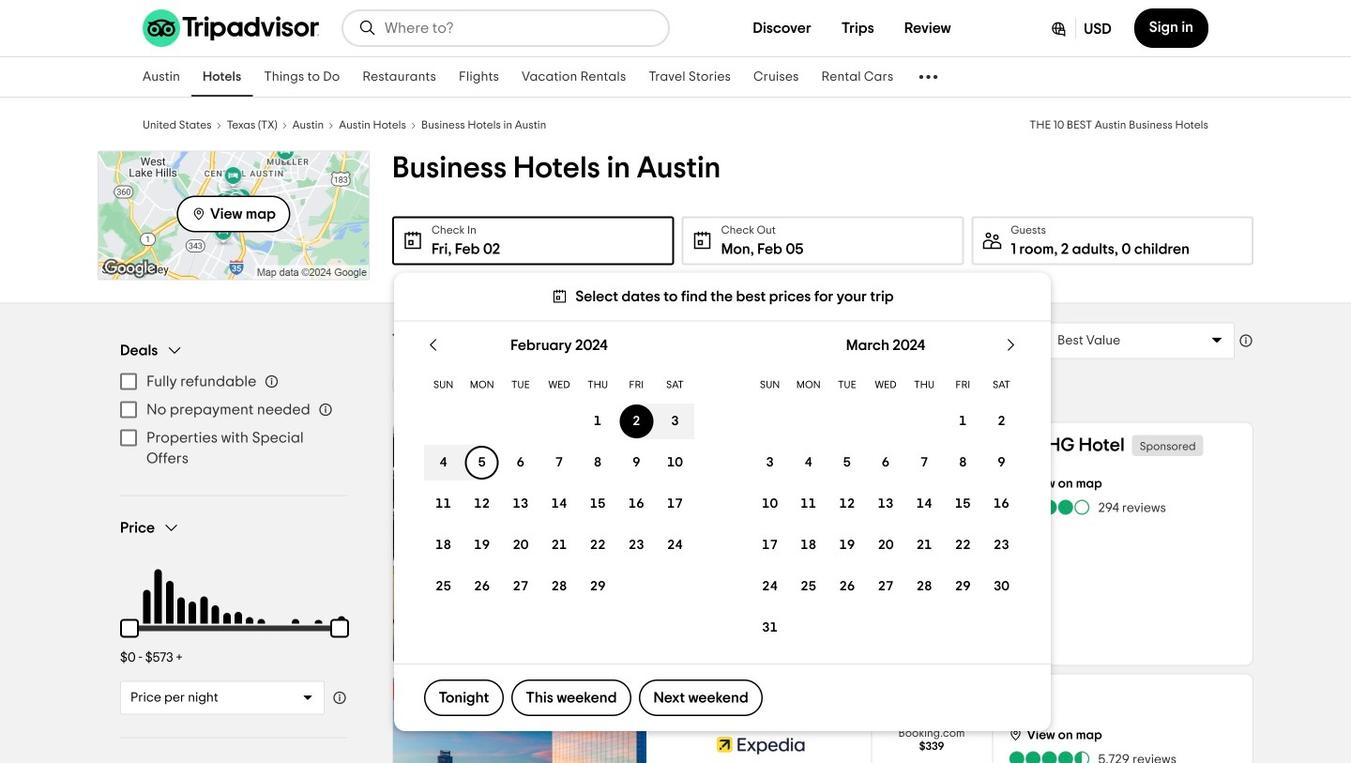 Task type: describe. For each thing, give the bounding box(es) containing it.
0 vertical spatial group
[[120, 341, 347, 473]]

save to a trip image
[[609, 690, 632, 712]]

maximum price slider
[[319, 608, 360, 649]]

minimum price slider
[[109, 608, 150, 649]]

fairmont austin downtown view image
[[393, 675, 647, 763]]

hotelindigo.com image
[[717, 475, 805, 513]]

tripadvisor image
[[143, 9, 319, 47]]

1 grid from the left
[[424, 322, 695, 649]]

carousel of images figure
[[393, 423, 647, 665]]

previous month image
[[424, 336, 443, 354]]

row group for second grid from right
[[424, 401, 695, 607]]



Task type: vqa. For each thing, say whether or not it's contained in the screenshot.
May
no



Task type: locate. For each thing, give the bounding box(es) containing it.
None search field
[[344, 11, 668, 45]]

Search search field
[[385, 20, 653, 37]]

next month image
[[1003, 336, 1021, 354]]

row group for 1st grid from the right
[[751, 401, 1021, 649]]

2 row group from the left
[[751, 401, 1021, 649]]

group
[[120, 341, 347, 473], [109, 519, 360, 715]]

0 horizontal spatial row group
[[424, 401, 695, 607]]

grid
[[424, 322, 695, 649], [751, 322, 1021, 649]]

menu
[[120, 368, 347, 473]]

2 grid from the left
[[751, 322, 1021, 649]]

save to a trip image
[[609, 438, 632, 460]]

row group
[[424, 401, 695, 607], [751, 401, 1021, 649]]

1 vertical spatial group
[[109, 519, 360, 715]]

expedia.com image
[[717, 727, 805, 763]]

1 horizontal spatial grid
[[751, 322, 1021, 649]]

0 horizontal spatial grid
[[424, 322, 695, 649]]

1 row group from the left
[[424, 401, 695, 607]]

4.0 of 5 bubbles. 294 reviews element
[[1009, 498, 1167, 517]]

1 horizontal spatial row group
[[751, 401, 1021, 649]]

row
[[424, 370, 695, 401], [751, 370, 1021, 401], [424, 401, 695, 442], [751, 401, 1021, 442], [424, 442, 695, 483], [751, 442, 1021, 483], [424, 483, 695, 525], [751, 483, 1021, 525], [424, 525, 695, 566], [751, 525, 1021, 566], [424, 566, 695, 607], [751, 566, 1021, 607]]

4.5 of 5 bubbles. 5,729 reviews element
[[1009, 750, 1177, 763]]

hotel lobby lounge image
[[393, 423, 647, 665]]

search image
[[359, 19, 377, 38]]



